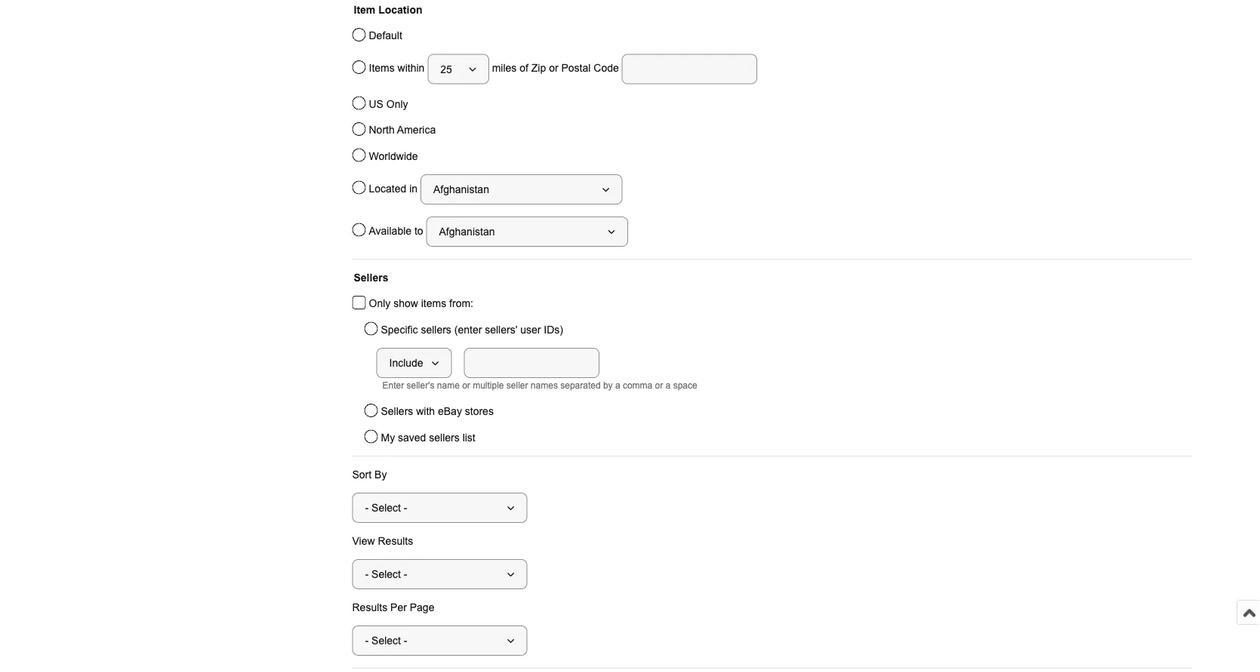 Task type: describe. For each thing, give the bounding box(es) containing it.
name
[[437, 381, 460, 391]]

miles
[[492, 62, 517, 74]]

item
[[354, 4, 376, 15]]

zip
[[532, 62, 546, 74]]

Seller ID text field
[[464, 348, 600, 378]]

1 vertical spatial results
[[352, 602, 388, 614]]

my saved sellers list
[[381, 432, 476, 444]]

results per page
[[352, 602, 435, 614]]

available to
[[369, 225, 426, 237]]

names
[[531, 381, 558, 391]]

north
[[369, 124, 395, 136]]

default
[[369, 30, 403, 42]]

america
[[397, 124, 436, 136]]

located
[[369, 183, 407, 195]]

Zip or Postal Code text field
[[622, 54, 758, 84]]

separated
[[561, 381, 601, 391]]

specific sellers (enter sellers' user ids)
[[381, 324, 564, 336]]

view results
[[352, 536, 413, 547]]

comma
[[623, 381, 653, 391]]

within
[[398, 62, 425, 74]]

1 vertical spatial sellers
[[429, 432, 460, 444]]

items within
[[369, 62, 428, 74]]

enter
[[383, 381, 404, 391]]

sellers with ebay stores
[[381, 406, 494, 418]]

1 a from the left
[[616, 381, 621, 391]]

space
[[674, 381, 698, 391]]

item location
[[354, 4, 423, 15]]

in
[[410, 183, 418, 195]]

north america
[[369, 124, 436, 136]]

ebay
[[438, 406, 462, 418]]

enter seller's name or multiple seller names separated by a comma or a space
[[383, 381, 698, 391]]

available
[[369, 225, 412, 237]]

by
[[375, 469, 387, 481]]

sellers for sellers
[[354, 272, 389, 284]]

us only
[[369, 98, 408, 110]]

2 a from the left
[[666, 381, 671, 391]]

per
[[391, 602, 407, 614]]

user
[[521, 324, 541, 336]]

location
[[379, 4, 423, 15]]



Task type: locate. For each thing, give the bounding box(es) containing it.
results left per
[[352, 602, 388, 614]]

my
[[381, 432, 395, 444]]

items
[[369, 62, 395, 74]]

from:
[[450, 298, 474, 310]]

sort by
[[352, 469, 387, 481]]

stores
[[465, 406, 494, 418]]

sellers down available at the top left of the page
[[354, 272, 389, 284]]

or for multiple
[[462, 381, 471, 391]]

only show items from:
[[369, 298, 474, 310]]

1 vertical spatial sellers
[[381, 406, 413, 418]]

postal
[[562, 62, 591, 74]]

or right comma
[[655, 381, 663, 391]]

0 horizontal spatial or
[[462, 381, 471, 391]]

2 horizontal spatial or
[[655, 381, 663, 391]]

sellers down enter
[[381, 406, 413, 418]]

show
[[394, 298, 418, 310]]

1 horizontal spatial or
[[549, 62, 559, 74]]

or right name
[[462, 381, 471, 391]]

ids)
[[544, 324, 564, 336]]

only right us
[[387, 98, 408, 110]]

or
[[549, 62, 559, 74], [462, 381, 471, 391], [655, 381, 663, 391]]

0 vertical spatial results
[[378, 536, 413, 547]]

located in
[[369, 183, 421, 195]]

0 horizontal spatial a
[[616, 381, 621, 391]]

sort
[[352, 469, 372, 481]]

multiple
[[473, 381, 504, 391]]

seller's
[[407, 381, 435, 391]]

0 vertical spatial only
[[387, 98, 408, 110]]

sellers for sellers with ebay stores
[[381, 406, 413, 418]]

view
[[352, 536, 375, 547]]

specific
[[381, 324, 418, 336]]

us
[[369, 98, 384, 110]]

or for postal
[[549, 62, 559, 74]]

saved
[[398, 432, 426, 444]]

sellers
[[421, 324, 452, 336], [429, 432, 460, 444]]

1 horizontal spatial a
[[666, 381, 671, 391]]

only
[[387, 98, 408, 110], [369, 298, 391, 310]]

1 vertical spatial only
[[369, 298, 391, 310]]

sellers left list
[[429, 432, 460, 444]]

0 vertical spatial sellers
[[421, 324, 452, 336]]

miles of zip or postal code
[[489, 62, 622, 74]]

only left show
[[369, 298, 391, 310]]

code
[[594, 62, 619, 74]]

results right view
[[378, 536, 413, 547]]

of
[[520, 62, 529, 74]]

0 vertical spatial sellers
[[354, 272, 389, 284]]

results
[[378, 536, 413, 547], [352, 602, 388, 614]]

worldwide
[[369, 150, 418, 162]]

by
[[604, 381, 613, 391]]

list
[[463, 432, 476, 444]]

items
[[421, 298, 447, 310]]

sellers
[[354, 272, 389, 284], [381, 406, 413, 418]]

a
[[616, 381, 621, 391], [666, 381, 671, 391]]

page
[[410, 602, 435, 614]]

seller
[[507, 381, 528, 391]]

to
[[415, 225, 424, 237]]

a right by
[[616, 381, 621, 391]]

with
[[416, 406, 435, 418]]

sellers'
[[485, 324, 518, 336]]

or right the zip on the top of page
[[549, 62, 559, 74]]

(enter
[[455, 324, 482, 336]]

a left space
[[666, 381, 671, 391]]

sellers down items
[[421, 324, 452, 336]]



Task type: vqa. For each thing, say whether or not it's contained in the screenshot.
List
yes



